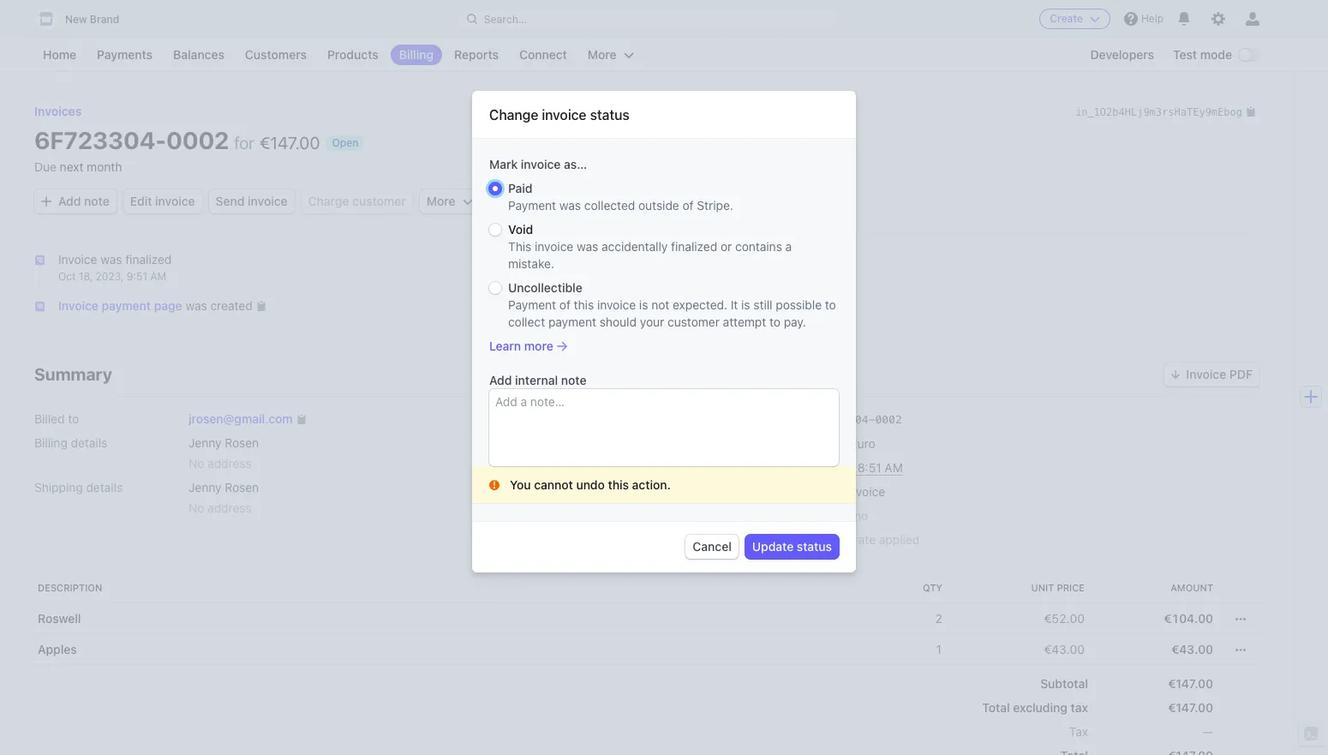 Task type: describe. For each thing, give the bounding box(es) containing it.
update
[[752, 539, 794, 554]]

update status button
[[746, 535, 839, 559]]

add note button
[[34, 189, 116, 213]]

eur
[[815, 437, 839, 451]]

17,
[[840, 461, 855, 475]]

learn
[[489, 339, 521, 353]]

no tax rate applied
[[815, 533, 920, 547]]

memo
[[834, 509, 868, 523]]

Search… search field
[[457, 8, 838, 30]]

invoice pdf button
[[1165, 363, 1260, 387]]

add for add a note…
[[495, 395, 518, 409]]

€147.00 for subtotal
[[1168, 677, 1214, 691]]

6f723304-0002
[[815, 413, 902, 426]]

billing for billing details
[[34, 436, 68, 450]]

applied
[[879, 533, 920, 547]]

customers
[[245, 47, 307, 62]]

svg image inside the add note "button"
[[41, 196, 51, 207]]

page
[[154, 298, 182, 313]]

billing link
[[391, 45, 442, 65]]

payments
[[97, 47, 153, 62]]

more inside popup button
[[427, 194, 456, 208]]

more button
[[579, 45, 643, 65]]

8:51
[[858, 461, 882, 475]]

0 vertical spatial tax
[[834, 533, 851, 547]]

svg image inside more popup button
[[462, 196, 473, 207]]

method
[[697, 485, 740, 499]]

learn more link
[[489, 338, 567, 355]]

balances link
[[165, 45, 233, 65]]

note inside "button"
[[84, 194, 109, 208]]

billing method
[[661, 485, 740, 499]]

jenny rosen no address for billing details
[[189, 436, 259, 471]]

invoice pdf
[[1187, 367, 1253, 381]]

shipping details
[[34, 480, 123, 495]]

1 horizontal spatial send invoice
[[815, 485, 885, 499]]

due next month
[[34, 159, 122, 174]]

finalized inside invoice was finalized oct 18, 2023, 9:51 am
[[125, 252, 172, 267]]

uncollectible payment of this invoice is not expected. it is still possible to collect payment should your customer attempt to pay.
[[508, 281, 836, 329]]

outside
[[639, 198, 679, 213]]

new brand
[[65, 13, 119, 26]]

2 is from the left
[[742, 298, 751, 312]]

created
[[210, 298, 253, 313]]

add for add note
[[58, 194, 81, 208]]

jenny rosen no address for shipping details
[[189, 480, 259, 515]]

add note
[[58, 194, 109, 208]]

payment for paid
[[508, 198, 556, 213]]

apples
[[38, 642, 77, 657]]

charge customer
[[308, 194, 406, 208]]

9:51
[[127, 270, 147, 283]]

add for add internal note
[[489, 373, 512, 388]]

this for action.
[[608, 478, 629, 492]]

1 horizontal spatial note
[[561, 373, 587, 388]]

uncollectible
[[508, 281, 583, 295]]

rosen for billing details
[[225, 436, 259, 450]]

more button
[[420, 189, 480, 213]]

reports link
[[446, 45, 507, 65]]

new brand button
[[34, 7, 136, 31]]

balances
[[173, 47, 224, 62]]

cancel
[[693, 539, 732, 554]]

this
[[508, 239, 532, 254]]

send invoice inside 'button'
[[216, 194, 288, 208]]

billed to
[[34, 412, 79, 426]]

products
[[327, 47, 379, 62]]

billing for billing method
[[661, 485, 694, 499]]

invoice for invoice payment page was created
[[58, 298, 98, 313]]

it
[[731, 298, 738, 312]]

collected
[[584, 198, 635, 213]]

change
[[489, 107, 539, 123]]

was right the page
[[186, 298, 207, 313]]

mark invoice as…
[[489, 157, 587, 172]]

more inside button
[[588, 47, 617, 62]]

mode
[[1201, 47, 1233, 62]]

invoice inside void this invoice was accidentally finalized or contains a mistake.
[[535, 239, 574, 254]]

collect
[[508, 315, 545, 329]]

invoices
[[34, 104, 82, 118]]

memo
[[661, 509, 695, 523]]

home
[[43, 47, 76, 62]]

2
[[935, 611, 943, 626]]

not
[[652, 298, 670, 312]]

invoice inside uncollectible payment of this invoice is not expected. it is still possible to collect payment should your customer attempt to pay.
[[597, 298, 636, 312]]

invoices link
[[34, 104, 82, 118]]

description
[[38, 582, 102, 593]]

action.
[[632, 478, 671, 492]]

euro
[[851, 437, 876, 451]]

charge customer button
[[301, 189, 413, 213]]

contains
[[735, 239, 782, 254]]

should
[[600, 315, 637, 329]]

oct
[[58, 270, 76, 283]]

change invoice status
[[489, 107, 630, 123]]

1 vertical spatial a
[[521, 395, 527, 409]]

svg image
[[489, 480, 500, 491]]

1 horizontal spatial to
[[770, 315, 781, 329]]

subtotal
[[1041, 677, 1089, 691]]

—
[[1203, 725, 1214, 739]]

6f723304- for 6f723304-0002
[[815, 413, 875, 426]]

invoice down 8:51
[[847, 485, 885, 499]]

total excluding tax
[[983, 701, 1089, 715]]

was inside invoice was finalized oct 18, 2023, 9:51 am
[[100, 252, 122, 267]]

address for shipping details
[[208, 501, 252, 515]]

month
[[87, 159, 122, 174]]

0 vertical spatial payment
[[102, 298, 151, 313]]

was inside the 'paid payment was collected outside of stripe.'
[[560, 198, 581, 213]]

developers link
[[1082, 45, 1163, 65]]

billed
[[34, 412, 65, 426]]

due for due date
[[661, 461, 683, 475]]

invoice for invoice was finalized oct 18, 2023, 9:51 am
[[58, 252, 97, 267]]

1 is from the left
[[639, 298, 648, 312]]

amount
[[1171, 582, 1214, 593]]

qty
[[923, 582, 943, 593]]

€104.00
[[1164, 611, 1214, 626]]

was inside void this invoice was accidentally finalized or contains a mistake.
[[577, 239, 599, 254]]

products link
[[319, 45, 387, 65]]

€52.00
[[1045, 611, 1085, 626]]

excluding
[[1013, 701, 1068, 715]]

customer inside button
[[352, 194, 406, 208]]

shipping
[[34, 480, 83, 495]]

nov
[[815, 461, 837, 475]]

details for shipping details
[[86, 480, 123, 495]]



Task type: vqa. For each thing, say whether or not it's contained in the screenshot.
Atlas within the Recent element
no



Task type: locate. For each thing, give the bounding box(es) containing it.
this for invoice
[[574, 298, 594, 312]]

reports
[[454, 47, 499, 62]]

1 vertical spatial tax
[[1070, 725, 1089, 739]]

payment up the more
[[549, 315, 597, 329]]

1 horizontal spatial am
[[885, 461, 903, 475]]

tax down subtotal
[[1071, 701, 1089, 715]]

details
[[71, 436, 107, 450], [86, 480, 123, 495]]

0 horizontal spatial €43.00
[[1045, 642, 1085, 657]]

add inside "button"
[[58, 194, 81, 208]]

more down search… search field
[[588, 47, 617, 62]]

more left "paid"
[[427, 194, 456, 208]]

expected.
[[673, 298, 728, 312]]

1 horizontal spatial 0002
[[875, 413, 902, 426]]

test
[[1173, 47, 1197, 62]]

2 vertical spatial invoice
[[1187, 367, 1227, 381]]

1 rosen from the top
[[225, 436, 259, 450]]

invoice right 'edit'
[[155, 194, 195, 208]]

void this invoice was accidentally finalized or contains a mistake.
[[508, 222, 792, 271]]

was
[[560, 198, 581, 213], [577, 239, 599, 254], [100, 252, 122, 267], [186, 298, 207, 313]]

invoice payment page was created
[[58, 298, 253, 313]]

customer inside uncollectible payment of this invoice is not expected. it is still possible to collect payment should your customer attempt to pay.
[[668, 315, 720, 329]]

invoice
[[542, 107, 587, 123], [521, 157, 561, 172], [155, 194, 195, 208], [248, 194, 288, 208], [535, 239, 574, 254], [597, 298, 636, 312], [847, 485, 885, 499]]

invoice up 'mistake.'
[[535, 239, 574, 254]]

1 vertical spatial this
[[608, 478, 629, 492]]

send down nov
[[815, 485, 843, 499]]

due left next
[[34, 159, 56, 174]]

0002 up euro
[[875, 413, 902, 426]]

-
[[842, 437, 847, 451]]

invoice left pdf
[[1187, 367, 1227, 381]]

stripe.
[[697, 198, 734, 213]]

home link
[[34, 45, 85, 65]]

note down month
[[84, 194, 109, 208]]

1 vertical spatial to
[[770, 315, 781, 329]]

send invoice up memo
[[815, 485, 885, 499]]

1 jenny from the top
[[189, 436, 222, 450]]

tax calculation
[[661, 533, 743, 547]]

1 vertical spatial tax
[[1071, 701, 1089, 715]]

you cannot undo this action.
[[510, 478, 671, 492]]

jenny
[[189, 436, 222, 450], [189, 480, 222, 495]]

2 vertical spatial to
[[68, 412, 79, 426]]

to left pay. at the right
[[770, 315, 781, 329]]

1 horizontal spatial 6f723304-
[[815, 413, 875, 426]]

payment inside uncollectible payment of this invoice is not expected. it is still possible to collect payment should your customer attempt to pay.
[[508, 298, 556, 312]]

eur - euro
[[815, 437, 876, 451]]

is
[[639, 298, 648, 312], [742, 298, 751, 312]]

1 vertical spatial due
[[661, 461, 683, 475]]

of left stripe.
[[683, 198, 694, 213]]

send invoice down the for
[[216, 194, 288, 208]]

1
[[935, 642, 943, 657]]

due for due next month
[[34, 159, 56, 174]]

add a note…
[[495, 395, 565, 409]]

1 horizontal spatial is
[[742, 298, 751, 312]]

0 horizontal spatial customer
[[352, 194, 406, 208]]

payment inside uncollectible payment of this invoice is not expected. it is still possible to collect payment should your customer attempt to pay.
[[549, 315, 597, 329]]

more
[[524, 339, 553, 353]]

0 vertical spatial note
[[84, 194, 109, 208]]

is left not
[[639, 298, 648, 312]]

0 vertical spatial customer
[[352, 194, 406, 208]]

1 vertical spatial jenny
[[189, 480, 222, 495]]

edit
[[130, 194, 152, 208]]

billing left reports
[[399, 47, 434, 62]]

€43.00 down €104.00
[[1172, 642, 1214, 657]]

2 payment from the top
[[508, 298, 556, 312]]

send
[[216, 194, 245, 208], [815, 485, 843, 499]]

0 horizontal spatial 0002
[[166, 126, 229, 154]]

€147.00 for total excluding tax
[[1168, 701, 1214, 715]]

or
[[721, 239, 732, 254]]

send invoice button
[[209, 189, 294, 213]]

1 vertical spatial add
[[489, 373, 512, 388]]

0 vertical spatial of
[[683, 198, 694, 213]]

finalized up the 9:51
[[125, 252, 172, 267]]

1 vertical spatial jenny rosen no address
[[189, 480, 259, 515]]

0 vertical spatial to
[[825, 298, 836, 312]]

0 vertical spatial tax
[[661, 533, 680, 547]]

invoice payment page link
[[58, 297, 182, 315]]

send inside 'button'
[[216, 194, 245, 208]]

0 horizontal spatial 6f723304-
[[34, 126, 166, 154]]

of down uncollectible
[[560, 298, 571, 312]]

billing for billing
[[399, 47, 434, 62]]

0 vertical spatial jenny
[[189, 436, 222, 450]]

0 vertical spatial due
[[34, 159, 56, 174]]

search…
[[484, 12, 527, 25]]

nov 17, 8:51 am button
[[815, 460, 903, 477]]

1 vertical spatial payment
[[508, 298, 556, 312]]

0 vertical spatial rosen
[[225, 436, 259, 450]]

was up 2023,
[[100, 252, 122, 267]]

1 vertical spatial payment
[[549, 315, 597, 329]]

1 vertical spatial 0002
[[875, 413, 902, 426]]

status down more button
[[590, 107, 630, 123]]

was down collected
[[577, 239, 599, 254]]

am inside button
[[885, 461, 903, 475]]

1 vertical spatial address
[[208, 501, 252, 515]]

invoice down 18,
[[58, 298, 98, 313]]

payment up collect
[[508, 298, 556, 312]]

details right shipping
[[86, 480, 123, 495]]

1 vertical spatial send
[[815, 485, 843, 499]]

2 rosen from the top
[[225, 480, 259, 495]]

paid payment was collected outside of stripe.
[[508, 181, 734, 213]]

1 vertical spatial note
[[561, 373, 587, 388]]

a left note…
[[521, 395, 527, 409]]

due date
[[661, 461, 711, 475]]

1 vertical spatial rosen
[[225, 480, 259, 495]]

jenny for billing details
[[189, 436, 222, 450]]

invoice up 18,
[[58, 252, 97, 267]]

1 vertical spatial status
[[797, 539, 832, 554]]

6f723304- up month
[[34, 126, 166, 154]]

rosen for shipping details
[[225, 480, 259, 495]]

tax down memo on the bottom of page
[[661, 533, 680, 547]]

this down uncollectible
[[574, 298, 594, 312]]

0 horizontal spatial send invoice
[[216, 194, 288, 208]]

0 horizontal spatial tax
[[661, 533, 680, 547]]

2 vertical spatial €147.00
[[1168, 701, 1214, 715]]

customer down expected.
[[668, 315, 720, 329]]

tax
[[661, 533, 680, 547], [1070, 725, 1089, 739]]

date
[[686, 461, 711, 475]]

add down next
[[58, 194, 81, 208]]

1 horizontal spatial finalized
[[671, 239, 718, 254]]

1 horizontal spatial tax
[[1070, 725, 1089, 739]]

invoice inside invoice was finalized oct 18, 2023, 9:51 am
[[58, 252, 97, 267]]

invoice up "paid"
[[521, 157, 561, 172]]

of inside uncollectible payment of this invoice is not expected. it is still possible to collect payment should your customer attempt to pay.
[[560, 298, 571, 312]]

0 vertical spatial details
[[71, 436, 107, 450]]

0 vertical spatial status
[[590, 107, 630, 123]]

0 vertical spatial send
[[216, 194, 245, 208]]

of
[[683, 198, 694, 213], [560, 298, 571, 312]]

was left collected
[[560, 198, 581, 213]]

0 horizontal spatial tax
[[834, 533, 851, 547]]

0 horizontal spatial to
[[68, 412, 79, 426]]

status
[[590, 107, 630, 123], [797, 539, 832, 554]]

invoice left charge
[[248, 194, 288, 208]]

jenny rosen no address
[[189, 436, 259, 471], [189, 480, 259, 515]]

0 vertical spatial send invoice
[[216, 194, 288, 208]]

svg image
[[41, 196, 51, 207], [462, 196, 473, 207], [1236, 614, 1246, 625], [1236, 645, 1246, 656]]

invoice was finalized oct 18, 2023, 9:51 am
[[58, 252, 172, 283]]

1 vertical spatial of
[[560, 298, 571, 312]]

address for billing details
[[208, 456, 252, 471]]

add down internal at left
[[495, 395, 518, 409]]

status down no memo in the bottom right of the page
[[797, 539, 832, 554]]

0002 for 6f723304-0002 for
[[166, 126, 229, 154]]

this inside uncollectible payment of this invoice is not expected. it is still possible to collect payment should your customer attempt to pay.
[[574, 298, 594, 312]]

no memo
[[815, 509, 868, 523]]

mark
[[489, 157, 518, 172]]

invoice up should
[[597, 298, 636, 312]]

tax for tax
[[1070, 725, 1089, 739]]

2 €43.00 from the left
[[1172, 642, 1214, 657]]

1 vertical spatial invoice
[[58, 298, 98, 313]]

0 vertical spatial more
[[588, 47, 617, 62]]

edit invoice
[[130, 194, 195, 208]]

6f723304- up eur - euro at the right of the page
[[815, 413, 875, 426]]

unit
[[1031, 582, 1055, 593]]

0 horizontal spatial billing
[[34, 436, 68, 450]]

1 horizontal spatial of
[[683, 198, 694, 213]]

to right billed
[[68, 412, 79, 426]]

am inside invoice was finalized oct 18, 2023, 9:51 am
[[150, 270, 166, 283]]

accidentally
[[602, 239, 668, 254]]

customer right charge
[[352, 194, 406, 208]]

am right 8:51
[[885, 461, 903, 475]]

am
[[150, 270, 166, 283], [885, 461, 903, 475]]

1 jenny rosen no address from the top
[[189, 436, 259, 471]]

tax left rate
[[834, 533, 851, 547]]

1 horizontal spatial more
[[588, 47, 617, 62]]

billing details
[[34, 436, 107, 450]]

brand
[[90, 13, 119, 26]]

details down billed to on the bottom of the page
[[71, 436, 107, 450]]

0 horizontal spatial more
[[427, 194, 456, 208]]

update status
[[752, 539, 832, 554]]

2 jenny from the top
[[189, 480, 222, 495]]

send down the for
[[216, 194, 245, 208]]

payment
[[508, 198, 556, 213], [508, 298, 556, 312]]

1 horizontal spatial a
[[786, 239, 792, 254]]

calculation
[[683, 533, 743, 547]]

0 vertical spatial add
[[58, 194, 81, 208]]

invoice right change
[[542, 107, 587, 123]]

attempt
[[723, 315, 766, 329]]

0 vertical spatial am
[[150, 270, 166, 283]]

0 horizontal spatial am
[[150, 270, 166, 283]]

0 vertical spatial billing
[[399, 47, 434, 62]]

0 vertical spatial this
[[574, 298, 594, 312]]

to right possible
[[825, 298, 836, 312]]

1 horizontal spatial payment
[[549, 315, 597, 329]]

address
[[208, 456, 252, 471], [208, 501, 252, 515]]

status inside update status button
[[797, 539, 832, 554]]

1 vertical spatial more
[[427, 194, 456, 208]]

tax for tax calculation
[[661, 533, 680, 547]]

1 horizontal spatial tax
[[1071, 701, 1089, 715]]

1 vertical spatial details
[[86, 480, 123, 495]]

note up note…
[[561, 373, 587, 388]]

0002 for 6f723304-0002
[[875, 413, 902, 426]]

2 horizontal spatial billing
[[661, 485, 694, 499]]

charge
[[308, 194, 349, 208]]

open
[[332, 136, 359, 149]]

payment for uncollectible
[[508, 298, 556, 312]]

2 jenny rosen no address from the top
[[189, 480, 259, 515]]

1 vertical spatial am
[[885, 461, 903, 475]]

billing down billed
[[34, 436, 68, 450]]

payment
[[102, 298, 151, 313], [549, 315, 597, 329]]

1 horizontal spatial billing
[[399, 47, 434, 62]]

in_1o2b4hlj9m3rshatey9mebog button
[[1076, 103, 1257, 120]]

add internal note
[[489, 373, 587, 388]]

of inside the 'paid payment was collected outside of stripe.'
[[683, 198, 694, 213]]

1 vertical spatial send invoice
[[815, 485, 885, 499]]

0 horizontal spatial a
[[521, 395, 527, 409]]

payments link
[[88, 45, 161, 65]]

invoice inside 'button'
[[248, 194, 288, 208]]

payment inside the 'paid payment was collected outside of stripe.'
[[508, 198, 556, 213]]

0 vertical spatial 6f723304-
[[34, 126, 166, 154]]

0 horizontal spatial this
[[574, 298, 594, 312]]

unit price
[[1031, 582, 1085, 593]]

2 horizontal spatial to
[[825, 298, 836, 312]]

0 vertical spatial payment
[[508, 198, 556, 213]]

a right contains
[[786, 239, 792, 254]]

finalized inside void this invoice was accidentally finalized or contains a mistake.
[[671, 239, 718, 254]]

customers link
[[236, 45, 315, 65]]

0 horizontal spatial finalized
[[125, 252, 172, 267]]

2 vertical spatial add
[[495, 395, 518, 409]]

create button
[[1040, 9, 1111, 29]]

details for billing details
[[71, 436, 107, 450]]

1 horizontal spatial customer
[[668, 315, 720, 329]]

6f723304-0002 for
[[34, 126, 255, 154]]

0 vertical spatial €147.00
[[260, 133, 320, 153]]

0 horizontal spatial send
[[216, 194, 245, 208]]

€43.00 down the €52.00
[[1045, 642, 1085, 657]]

tax down total excluding tax
[[1070, 725, 1089, 739]]

1 vertical spatial €147.00
[[1168, 677, 1214, 691]]

1 payment from the top
[[508, 198, 556, 213]]

as…
[[564, 157, 587, 172]]

next
[[60, 159, 84, 174]]

0 horizontal spatial note
[[84, 194, 109, 208]]

1 horizontal spatial send
[[815, 485, 843, 499]]

summary
[[34, 364, 112, 384]]

is right it
[[742, 298, 751, 312]]

1 horizontal spatial this
[[608, 478, 629, 492]]

note…
[[530, 395, 565, 409]]

invoice inside button
[[155, 194, 195, 208]]

invoice inside button
[[1187, 367, 1227, 381]]

due up action.
[[661, 461, 683, 475]]

1 vertical spatial 6f723304-
[[815, 413, 875, 426]]

1 vertical spatial customer
[[668, 315, 720, 329]]

customer
[[352, 194, 406, 208], [668, 315, 720, 329]]

0 vertical spatial address
[[208, 456, 252, 471]]

still
[[754, 298, 773, 312]]

jenny for shipping details
[[189, 480, 222, 495]]

0 horizontal spatial payment
[[102, 298, 151, 313]]

invoice for invoice pdf
[[1187, 367, 1227, 381]]

0 horizontal spatial status
[[590, 107, 630, 123]]

€43.00
[[1045, 642, 1085, 657], [1172, 642, 1214, 657]]

1 address from the top
[[208, 456, 252, 471]]

0 vertical spatial jenny rosen no address
[[189, 436, 259, 471]]

1 €43.00 from the left
[[1045, 642, 1085, 657]]

6f723304- for 6f723304-0002 for
[[34, 126, 166, 154]]

2 address from the top
[[208, 501, 252, 515]]

test mode
[[1173, 47, 1233, 62]]

roswell
[[38, 611, 81, 626]]

None field
[[496, 393, 833, 412]]

void
[[508, 222, 533, 237]]

nov 17, 8:51 am
[[815, 461, 903, 475]]

1 horizontal spatial €43.00
[[1172, 642, 1214, 657]]

billing up memo on the bottom of page
[[661, 485, 694, 499]]

this right undo
[[608, 478, 629, 492]]

1 vertical spatial billing
[[34, 436, 68, 450]]

0 vertical spatial 0002
[[166, 126, 229, 154]]

payment down the 9:51
[[102, 298, 151, 313]]

mistake.
[[508, 257, 554, 271]]

am right the 9:51
[[150, 270, 166, 283]]

0002 left the for
[[166, 126, 229, 154]]

0 horizontal spatial due
[[34, 159, 56, 174]]

jrosen@gmail.com
[[189, 412, 293, 426]]

2 vertical spatial billing
[[661, 485, 694, 499]]

rate
[[854, 533, 876, 547]]

finalized left or
[[671, 239, 718, 254]]

payment down "paid"
[[508, 198, 556, 213]]

1 horizontal spatial due
[[661, 461, 683, 475]]

add down learn
[[489, 373, 512, 388]]

price
[[1057, 582, 1085, 593]]

0 horizontal spatial of
[[560, 298, 571, 312]]

a inside void this invoice was accidentally finalized or contains a mistake.
[[786, 239, 792, 254]]

0 horizontal spatial is
[[639, 298, 648, 312]]



